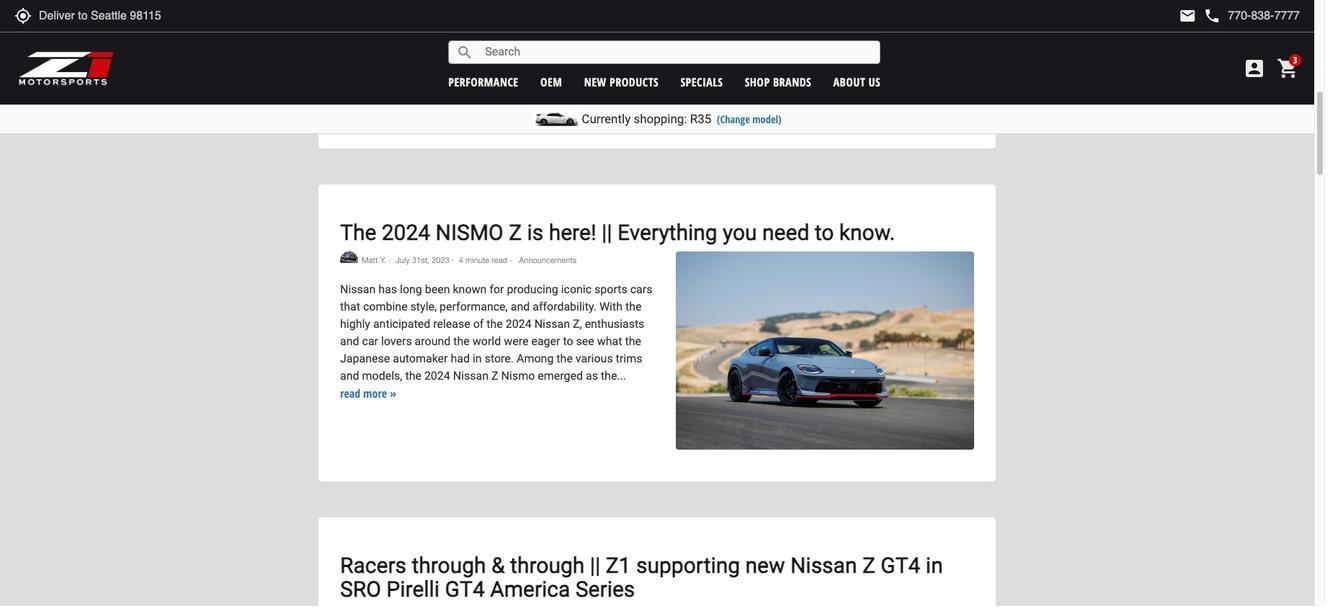 Task type: locate. For each thing, give the bounding box(es) containing it.
2 horizontal spatial z
[[863, 553, 876, 578]]

read more » link up performance link
[[486, 35, 542, 51]]

0 horizontal spatial to
[[563, 334, 574, 348]]

1 vertical spatial read more » link
[[340, 385, 397, 401]]

0 horizontal spatial in
[[473, 352, 482, 365]]

&
[[492, 553, 505, 578]]

2 vertical spatial z
[[863, 553, 876, 578]]

|| left z1
[[590, 553, 601, 578]]

read more » link down models,
[[340, 385, 397, 401]]

0 vertical spatial in
[[473, 352, 482, 365]]

shopping:
[[634, 112, 687, 126]]

1 horizontal spatial read more » link
[[486, 35, 542, 51]]

read more » link for currently shopping: r35
[[486, 35, 542, 51]]

1 horizontal spatial »
[[536, 35, 542, 51]]

1 horizontal spatial ||
[[602, 220, 612, 245]]

performance
[[449, 74, 519, 90]]

» down models,
[[390, 385, 397, 401]]

0 vertical spatial ||
[[602, 220, 612, 245]]

||
[[602, 220, 612, 245], [590, 553, 601, 578]]

read down the japanese
[[340, 385, 361, 401]]

» up oem link
[[536, 35, 542, 51]]

to inside the nissan has long been known for producing iconic sports cars that combine style, performance, and affordability. with the highly anticipated release of the 2024 nissan z, enthusiasts and car lovers around the world were eager to see what the japanese automaker had in store. among the various trims and models, the 2024 nissan z nismo emerged as the... read more »
[[563, 334, 574, 348]]

0 horizontal spatial »
[[390, 385, 397, 401]]

1 vertical spatial ||
[[590, 553, 601, 578]]

to left see
[[563, 334, 574, 348]]

more inside the nissan has long been known for producing iconic sports cars that combine style, performance, and affordability. with the highly anticipated release of the 2024 nissan z, enthusiasts and car lovers around the world were eager to see what the japanese automaker had in store. among the various trims and models, the 2024 nissan z nismo emerged as the... read more »
[[363, 385, 387, 401]]

2024
[[382, 220, 430, 245], [506, 317, 532, 331], [425, 369, 450, 383]]

0 vertical spatial more
[[509, 35, 533, 51]]

0 vertical spatial »
[[536, 35, 542, 51]]

about us
[[834, 74, 881, 90]]

mail link
[[1180, 7, 1197, 25]]

as
[[586, 369, 598, 383]]

various
[[576, 352, 613, 365]]

2024 up were
[[506, 317, 532, 331]]

new
[[584, 74, 607, 90], [746, 553, 785, 578]]

new inside racers through & through || z1 supporting new nissan z gt4 in sro pirelli gt4 america series
[[746, 553, 785, 578]]

sports
[[595, 282, 628, 296]]

2024 up july at the left
[[382, 220, 430, 245]]

in
[[473, 352, 482, 365], [926, 553, 943, 578]]

were
[[504, 334, 529, 348]]

through right &
[[510, 553, 585, 578]]

more
[[509, 35, 533, 51], [363, 385, 387, 401]]

minute
[[466, 256, 490, 265]]

read more » link
[[486, 35, 542, 51], [340, 385, 397, 401]]

to right need
[[815, 220, 834, 245]]

0 horizontal spatial more
[[363, 385, 387, 401]]

r35
[[690, 112, 712, 126]]

1 vertical spatial more
[[363, 385, 387, 401]]

emerged
[[538, 369, 583, 383]]

us
[[869, 74, 881, 90]]

more up performance link
[[509, 35, 533, 51]]

2 vertical spatial read
[[340, 385, 361, 401]]

that
[[340, 300, 360, 313]]

see
[[576, 334, 595, 348]]

(change model) link
[[717, 112, 782, 126]]

matt
[[362, 256, 378, 265]]

with
[[600, 300, 623, 313]]

1 vertical spatial new
[[746, 553, 785, 578]]

new products
[[584, 74, 659, 90]]

sro
[[340, 577, 381, 602]]

for
[[490, 282, 504, 296]]

1 vertical spatial »
[[390, 385, 397, 401]]

1 vertical spatial in
[[926, 553, 943, 578]]

performance link
[[449, 74, 519, 90]]

z
[[509, 220, 522, 245], [492, 369, 499, 383], [863, 553, 876, 578]]

and down the japanese
[[340, 369, 359, 383]]

racers through & through || z1 supporting new nissan z gt4 in sro pirelli gt4 america series link
[[340, 553, 943, 602]]

0 horizontal spatial z
[[492, 369, 499, 383]]

through left &
[[412, 553, 486, 578]]

the up had
[[454, 334, 470, 348]]

highly
[[340, 317, 370, 331]]

0 vertical spatial to
[[815, 220, 834, 245]]

specials
[[681, 74, 723, 90]]

»
[[536, 35, 542, 51], [390, 385, 397, 401]]

2 through from the left
[[510, 553, 585, 578]]

world
[[473, 334, 501, 348]]

trims
[[616, 352, 643, 365]]

shopping_cart link
[[1274, 57, 1300, 80]]

need
[[763, 220, 810, 245]]

iconic
[[561, 282, 592, 296]]

0 horizontal spatial read more » link
[[340, 385, 397, 401]]

2 vertical spatial 2024
[[425, 369, 450, 383]]

phone
[[1204, 7, 1221, 25]]

more down models,
[[363, 385, 387, 401]]

2024 down automaker
[[425, 369, 450, 383]]

eager
[[532, 334, 560, 348]]

0 horizontal spatial through
[[412, 553, 486, 578]]

z inside racers through & through || z1 supporting new nissan z gt4 in sro pirelli gt4 america series
[[863, 553, 876, 578]]

nissan
[[340, 282, 376, 296], [535, 317, 570, 331], [453, 369, 489, 383], [791, 553, 857, 578]]

read right minute
[[492, 256, 508, 265]]

|| inside racers through & through || z1 supporting new nissan z gt4 in sro pirelli gt4 america series
[[590, 553, 601, 578]]

1 horizontal spatial more
[[509, 35, 533, 51]]

1 horizontal spatial new
[[746, 553, 785, 578]]

and down producing
[[511, 300, 530, 313]]

the...
[[601, 369, 626, 383]]

0 horizontal spatial new
[[584, 74, 607, 90]]

in inside the nissan has long been known for producing iconic sports cars that combine style, performance, and affordability. with the highly anticipated release of the 2024 nissan z, enthusiasts and car lovers around the world were eager to see what the japanese automaker had in store. among the various trims and models, the 2024 nissan z nismo emerged as the... read more »
[[473, 352, 482, 365]]

here!
[[549, 220, 597, 245]]

1 horizontal spatial through
[[510, 553, 585, 578]]

matt y.
[[362, 256, 386, 265]]

the
[[626, 300, 642, 313], [487, 317, 503, 331], [454, 334, 470, 348], [625, 334, 642, 348], [557, 352, 573, 365], [405, 369, 422, 383]]

read
[[486, 35, 506, 51], [492, 256, 508, 265], [340, 385, 361, 401]]

combine
[[363, 300, 408, 313]]

series
[[576, 577, 635, 602]]

31st,
[[412, 256, 430, 265]]

0 vertical spatial read more » link
[[486, 35, 542, 51]]

had
[[451, 352, 470, 365]]

nissan inside racers through & through || z1 supporting new nissan z gt4 in sro pirelli gt4 america series
[[791, 553, 857, 578]]

1 vertical spatial to
[[563, 334, 574, 348]]

performance,
[[440, 300, 508, 313]]

oem
[[541, 74, 563, 90]]

1 vertical spatial read
[[492, 256, 508, 265]]

1 horizontal spatial in
[[926, 553, 943, 578]]

1 through from the left
[[412, 553, 486, 578]]

about us link
[[834, 74, 881, 90]]

|| right here!
[[602, 220, 612, 245]]

read right search
[[486, 35, 506, 51]]

1 vertical spatial z
[[492, 369, 499, 383]]

specials link
[[681, 74, 723, 90]]

0 vertical spatial z
[[509, 220, 522, 245]]

to
[[815, 220, 834, 245], [563, 334, 574, 348]]

products
[[610, 74, 659, 90]]

0 horizontal spatial ||
[[590, 553, 601, 578]]

and down highly on the left
[[340, 334, 359, 348]]



Task type: describe. For each thing, give the bounding box(es) containing it.
z,
[[573, 317, 582, 331]]

been
[[425, 282, 450, 296]]

nismo
[[501, 369, 535, 383]]

Search search field
[[474, 41, 880, 63]]

2023
[[432, 256, 450, 265]]

release
[[433, 317, 471, 331]]

matt y. image
[[340, 251, 358, 263]]

affordability.
[[533, 300, 597, 313]]

the 2024 nismo z is here! || everything you need to know. link
[[340, 220, 896, 245]]

1 vertical spatial and
[[340, 334, 359, 348]]

of
[[473, 317, 484, 331]]

2 vertical spatial and
[[340, 369, 359, 383]]

1 horizontal spatial to
[[815, 220, 834, 245]]

the up trims
[[625, 334, 642, 348]]

account_box
[[1244, 57, 1267, 80]]

the
[[340, 220, 377, 245]]

phone link
[[1204, 7, 1300, 25]]

read inside the nissan has long been known for producing iconic sports cars that combine style, performance, and affordability. with the highly anticipated release of the 2024 nissan z, enthusiasts and car lovers around the world were eager to see what the japanese automaker had in store. among the various trims and models, the 2024 nissan z nismo emerged as the... read more »
[[340, 385, 361, 401]]

currently shopping: r35 (change model)
[[582, 112, 782, 126]]

shop brands
[[745, 74, 812, 90]]

the down automaker
[[405, 369, 422, 383]]

long
[[400, 282, 422, 296]]

currently
[[582, 112, 631, 126]]

z1 motorsports logo image
[[18, 50, 115, 87]]

lovers
[[381, 334, 412, 348]]

my_location
[[14, 7, 32, 25]]

shop
[[745, 74, 770, 90]]

y.
[[380, 256, 386, 265]]

you
[[723, 220, 757, 245]]

the 2024 nismo z is here! || everything you need to know. image
[[676, 251, 975, 450]]

shop brands link
[[745, 74, 812, 90]]

z1
[[606, 553, 631, 578]]

(change
[[717, 112, 750, 126]]

z inside the nissan has long been known for producing iconic sports cars that combine style, performance, and affordability. with the highly anticipated release of the 2024 nissan z, enthusiasts and car lovers around the world were eager to see what the japanese automaker had in store. among the various trims and models, the 2024 nissan z nismo emerged as the... read more »
[[492, 369, 499, 383]]

known
[[453, 282, 487, 296]]

0 vertical spatial read
[[486, 35, 506, 51]]

about
[[834, 74, 866, 90]]

the right of
[[487, 317, 503, 331]]

automaker
[[393, 352, 448, 365]]

read more »
[[486, 35, 542, 51]]

know.
[[840, 220, 896, 245]]

has
[[379, 282, 397, 296]]

new products link
[[584, 74, 659, 90]]

anticipated
[[373, 317, 431, 331]]

what
[[597, 334, 622, 348]]

mail phone
[[1180, 7, 1221, 25]]

mail
[[1180, 7, 1197, 25]]

among
[[517, 352, 554, 365]]

july
[[396, 256, 410, 265]]

cars
[[631, 282, 653, 296]]

search
[[456, 44, 474, 61]]

style,
[[411, 300, 437, 313]]

the z1 600r is now available || what is it? image
[[676, 0, 975, 117]]

america
[[490, 577, 570, 602]]

oem link
[[541, 74, 563, 90]]

the up emerged
[[557, 352, 573, 365]]

supporting
[[637, 553, 740, 578]]

july 31st, 2023
[[396, 256, 450, 265]]

1 horizontal spatial z
[[509, 220, 522, 245]]

account_box link
[[1240, 57, 1270, 80]]

4
[[459, 256, 463, 265]]

0 vertical spatial new
[[584, 74, 607, 90]]

model)
[[753, 112, 782, 126]]

shopping_cart
[[1277, 57, 1300, 80]]

1 vertical spatial 2024
[[506, 317, 532, 331]]

nissan has long been known for producing iconic sports cars that combine style, performance, and affordability. with the highly anticipated release of the 2024 nissan z, enthusiasts and car lovers around the world were eager to see what the japanese automaker had in store. among the various trims and models, the 2024 nissan z nismo emerged as the... read more »
[[340, 282, 653, 401]]

1 horizontal spatial gt4
[[881, 553, 921, 578]]

racers
[[340, 553, 407, 578]]

pirelli
[[387, 577, 440, 602]]

everything
[[618, 220, 718, 245]]

0 horizontal spatial gt4
[[445, 577, 485, 602]]

the 2024 nismo z is here! || everything you need to know.
[[340, 220, 896, 245]]

around
[[415, 334, 451, 348]]

racers through & through || z1 supporting new nissan z gt4 in sro pirelli gt4 america series
[[340, 553, 943, 602]]

0 vertical spatial and
[[511, 300, 530, 313]]

japanese
[[340, 352, 390, 365]]

nismo
[[436, 220, 504, 245]]

read more » link for matt y.
[[340, 385, 397, 401]]

4 minute read
[[459, 256, 508, 265]]

announcements
[[517, 256, 577, 265]]

models,
[[362, 369, 403, 383]]

producing
[[507, 282, 558, 296]]

in inside racers through & through || z1 supporting new nissan z gt4 in sro pirelli gt4 america series
[[926, 553, 943, 578]]

0 vertical spatial 2024
[[382, 220, 430, 245]]

car
[[362, 334, 378, 348]]

the down cars in the left of the page
[[626, 300, 642, 313]]

enthusiasts
[[585, 317, 645, 331]]

» inside the nissan has long been known for producing iconic sports cars that combine style, performance, and affordability. with the highly anticipated release of the 2024 nissan z, enthusiasts and car lovers around the world were eager to see what the japanese automaker had in store. among the various trims and models, the 2024 nissan z nismo emerged as the... read more »
[[390, 385, 397, 401]]

store.
[[485, 352, 514, 365]]



Task type: vqa. For each thing, say whether or not it's contained in the screenshot.
OEM R35 GT-R Breather Separator Cover Bolt's Bolt
no



